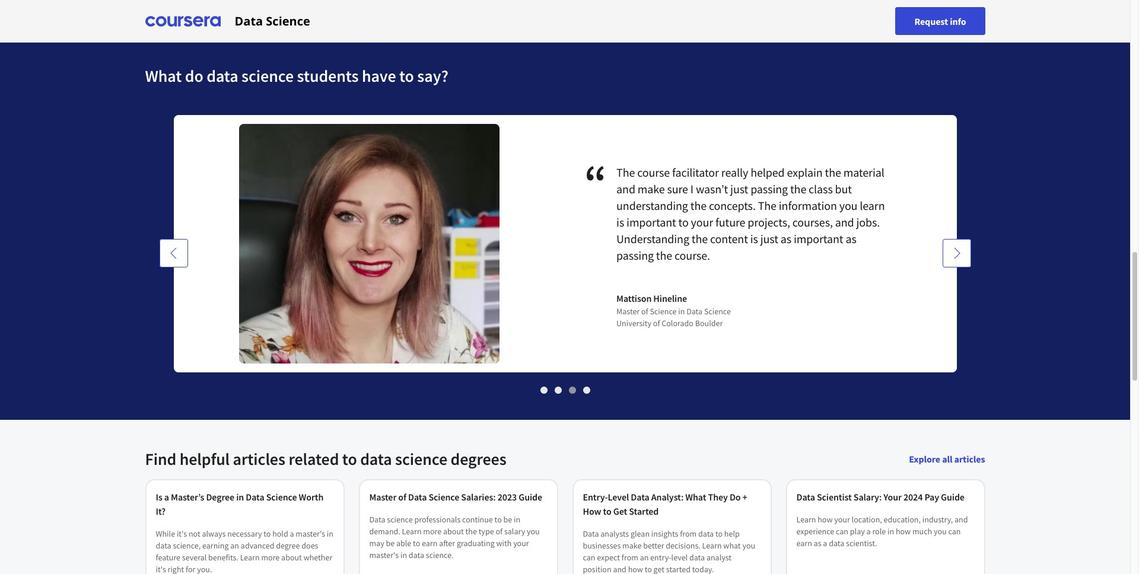 Task type: locate. For each thing, give the bounding box(es) containing it.
mattison hineline master of science in data science university of colorado boulder
[[617, 293, 731, 329]]

location,
[[852, 515, 883, 525]]

1 vertical spatial the
[[759, 198, 777, 213]]

analysts
[[601, 529, 629, 540]]

0 vertical spatial be
[[504, 515, 512, 525]]

can up position on the right bottom of the page
[[583, 553, 596, 563]]

2 earn from the left
[[797, 538, 813, 549]]

the down the "i"
[[691, 198, 707, 213]]

how down "education," at the bottom right of the page
[[896, 527, 911, 537]]

0 vertical spatial about
[[443, 527, 464, 537]]

guide for master of data science salaries: 2023 guide
[[519, 492, 543, 503]]

master up university
[[617, 306, 640, 317]]

about up after at the bottom left
[[443, 527, 464, 537]]

of inside data science professionals continue to be in demand. learn more about the type of salary you may be able to earn after graduating with your master's in data science.
[[496, 527, 503, 537]]

always
[[202, 529, 226, 540]]

1 horizontal spatial master's
[[370, 550, 399, 561]]

learn up experience
[[797, 515, 817, 525]]

1 vertical spatial how
[[896, 527, 911, 537]]

right
[[168, 565, 184, 575]]

0 horizontal spatial just
[[731, 182, 749, 197]]

you.
[[197, 565, 212, 575]]

find helpful articles related to data science degrees
[[145, 449, 507, 470]]

in up colorado
[[679, 306, 685, 317]]

2 vertical spatial your
[[514, 538, 529, 549]]

a left the role
[[867, 527, 871, 537]]

as down jobs.
[[846, 232, 857, 246]]

science up master of data science salaries: 2023 guide
[[395, 449, 448, 470]]

your up the play
[[835, 515, 851, 525]]

your
[[691, 215, 714, 230], [835, 515, 851, 525], [514, 538, 529, 549]]

scientist
[[817, 492, 852, 503]]

make for analysts
[[623, 541, 642, 552]]

in right the role
[[888, 527, 895, 537]]

is
[[617, 215, 625, 230], [751, 232, 759, 246]]

science up demand.
[[387, 515, 413, 525]]

2 vertical spatial science
[[387, 515, 413, 525]]

the left course
[[617, 165, 635, 180]]

master's up does
[[296, 529, 325, 540]]

demand.
[[370, 527, 401, 537]]

as inside learn how your location, education, industry, and experience can play a role in how much you can earn as a data scientist.
[[814, 538, 822, 549]]

1 horizontal spatial as
[[814, 538, 822, 549]]

data inside while it's not always necessary to hold a master's in data science, earning an advanced degree does feature several benefits. learn more about whether it's right for you.
[[156, 541, 171, 552]]

1 guide from the left
[[519, 492, 543, 503]]

pay
[[925, 492, 940, 503]]

1 horizontal spatial an
[[640, 553, 649, 563]]

0 vertical spatial important
[[627, 215, 677, 230]]

while it's not always necessary to hold a master's in data science, earning an advanced degree does feature several benefits. learn more about whether it's right for you.
[[156, 529, 334, 575]]

1 horizontal spatial is
[[751, 232, 759, 246]]

science.
[[426, 550, 454, 561]]

how
[[818, 515, 833, 525], [896, 527, 911, 537], [629, 565, 643, 575]]

data inside the master of data science salaries: 2023 guide link
[[408, 492, 427, 503]]

your inside learn how your location, education, industry, and experience can play a role in how much you can earn as a data scientist.
[[835, 515, 851, 525]]

request
[[915, 15, 949, 27]]

learn inside while it's not always necessary to hold a master's in data science, earning an advanced degree does feature several benefits. learn more about whether it's right for you.
[[240, 553, 260, 563]]

i
[[691, 182, 694, 197]]

a right is
[[164, 492, 169, 503]]

0 horizontal spatial about
[[281, 553, 302, 563]]

a down experience
[[824, 538, 828, 549]]

sure
[[668, 182, 689, 197]]

degree
[[276, 541, 300, 552]]

data inside is a master's degree in data science worth it?
[[246, 492, 265, 503]]

what inside entry-level data analyst: what they do  + how to get started
[[686, 492, 707, 503]]

make
[[638, 182, 665, 197], [623, 541, 642, 552]]

you down industry,
[[934, 527, 947, 537]]

more down professionals
[[423, 527, 442, 537]]

2 horizontal spatial your
[[835, 515, 851, 525]]

hold
[[273, 529, 288, 540]]

and left jobs.
[[836, 215, 855, 230]]

articles right "all"
[[955, 454, 986, 465]]

1 horizontal spatial from
[[680, 529, 697, 540]]

1 horizontal spatial about
[[443, 527, 464, 537]]

make down glean
[[623, 541, 642, 552]]

continue
[[463, 515, 493, 525]]

you right the what at right
[[743, 541, 756, 552]]

of up university
[[642, 306, 649, 317]]

list item
[[140, 0, 424, 13]]

articles up is a master's degree in data science worth it? link
[[233, 449, 286, 470]]

learn down advanced
[[240, 553, 260, 563]]

previous image
[[168, 248, 180, 259]]

master's inside data science professionals continue to be in demand. learn more about the type of salary you may be able to earn after graduating with your master's in data science.
[[370, 550, 399, 561]]

0 horizontal spatial earn
[[422, 538, 438, 549]]

understanding
[[617, 232, 690, 246]]

is
[[156, 492, 162, 503]]

how up experience
[[818, 515, 833, 525]]

as down projects,
[[781, 232, 792, 246]]

you
[[840, 198, 858, 213], [527, 527, 540, 537], [934, 527, 947, 537], [743, 541, 756, 552]]

1 horizontal spatial important
[[794, 232, 844, 246]]

0 vertical spatial science
[[242, 65, 294, 87]]

just down projects,
[[761, 232, 779, 246]]

an inside while it's not always necessary to hold a master's in data science, earning an advanced degree does feature several benefits. learn more about whether it's right for you.
[[231, 541, 239, 552]]

data inside entry-level data analyst: what they do  + how to get started
[[631, 492, 650, 503]]

data inside learn how your location, education, industry, and experience can play a role in how much you can earn as a data scientist.
[[829, 538, 845, 549]]

facilitator
[[673, 165, 720, 180]]

the up graduating
[[466, 527, 477, 537]]

0 vertical spatial passing
[[751, 182, 788, 197]]

science,
[[173, 541, 201, 552]]

0 vertical spatial master's
[[296, 529, 325, 540]]

how left get
[[629, 565, 643, 575]]

science up professionals
[[429, 492, 460, 503]]

science inside is a master's degree in data science worth it?
[[266, 492, 297, 503]]

in right degree
[[236, 492, 244, 503]]

1 horizontal spatial it's
[[177, 529, 187, 540]]

list
[[140, 0, 991, 13]]

0 vertical spatial what
[[145, 65, 182, 87]]

may
[[370, 538, 385, 549]]

0 horizontal spatial be
[[386, 538, 395, 549]]

previous testimonial element
[[159, 239, 188, 573]]

0 horizontal spatial as
[[781, 232, 792, 246]]

in inside learn how your location, education, industry, and experience can play a role in how much you can earn as a data scientist.
[[888, 527, 895, 537]]

you right salary
[[527, 527, 540, 537]]

do
[[185, 65, 203, 87]]

1 vertical spatial more
[[261, 553, 280, 563]]

from up decisions.
[[680, 529, 697, 540]]

more inside data science professionals continue to be in demand. learn more about the type of salary you may be able to earn after graduating with your master's in data science.
[[423, 527, 442, 537]]

the up projects,
[[759, 198, 777, 213]]

expect
[[597, 553, 620, 563]]

earn down experience
[[797, 538, 813, 549]]

guide for data scientist salary: your 2024 pay guide
[[942, 492, 965, 503]]

entry-
[[583, 492, 608, 503]]

you down but
[[840, 198, 858, 213]]

make inside the course facilitator really helped explain the material and make sure i wasn't just passing the class but understanding the concepts. the information you learn is important to your future projects, courses, and jobs. understanding the content is just as important as passing the course.
[[638, 182, 665, 197]]

1 horizontal spatial what
[[686, 492, 707, 503]]

earn
[[422, 538, 438, 549], [797, 538, 813, 549]]

a right hold
[[290, 529, 294, 540]]

testimonial by mattison hineline image
[[239, 124, 500, 364]]

master inside mattison hineline master of science in data science university of colorado boulder
[[617, 306, 640, 317]]

to inside the course facilitator really helped explain the material and make sure i wasn't just passing the class but understanding the concepts. the information you learn is important to your future projects, courses, and jobs. understanding the content is just as important as passing the course.
[[679, 215, 689, 230]]

1 earn from the left
[[422, 538, 438, 549]]

scientist.
[[847, 538, 878, 549]]

1 vertical spatial about
[[281, 553, 302, 563]]

the down explain
[[791, 182, 807, 197]]

science
[[242, 65, 294, 87], [395, 449, 448, 470], [387, 515, 413, 525]]

your down salary
[[514, 538, 529, 549]]

articles for all
[[955, 454, 986, 465]]

1 vertical spatial make
[[623, 541, 642, 552]]

earn inside learn how your location, education, industry, and experience can play a role in how much you can earn as a data scientist.
[[797, 538, 813, 549]]

can left the play
[[837, 527, 849, 537]]

about down degree
[[281, 553, 302, 563]]

0 horizontal spatial is
[[617, 215, 625, 230]]

just down the really
[[731, 182, 749, 197]]

whether
[[304, 553, 333, 563]]

science left worth
[[266, 492, 297, 503]]

explain
[[787, 165, 823, 180]]

0 vertical spatial is
[[617, 215, 625, 230]]

entry-
[[651, 553, 672, 563]]

passing down the understanding
[[617, 248, 654, 263]]

0 horizontal spatial important
[[627, 215, 677, 230]]

master's down may
[[370, 550, 399, 561]]

be down demand.
[[386, 538, 395, 549]]

0 vertical spatial master
[[617, 306, 640, 317]]

2 horizontal spatial can
[[949, 527, 961, 537]]

0 vertical spatial how
[[818, 515, 833, 525]]

and inside data analysts glean insights from data to help businesses make better decisions. learn what you can expect from an entry-level data analyst position and how to get started today.
[[613, 565, 627, 575]]

to inside while it's not always necessary to hold a master's in data science, earning an advanced degree does feature several benefits. learn more about whether it's right for you.
[[264, 529, 271, 540]]

0 vertical spatial the
[[617, 165, 635, 180]]

0 horizontal spatial from
[[622, 553, 639, 563]]

earn up science.
[[422, 538, 438, 549]]

started
[[667, 565, 691, 575]]

0 horizontal spatial master
[[370, 492, 397, 503]]

an down the 'better'
[[640, 553, 649, 563]]

can down industry,
[[949, 527, 961, 537]]

0 vertical spatial an
[[231, 541, 239, 552]]

guide right pay
[[942, 492, 965, 503]]

what left they
[[686, 492, 707, 503]]

1 vertical spatial your
[[835, 515, 851, 525]]

several
[[182, 553, 207, 563]]

is down projects,
[[751, 232, 759, 246]]

much
[[913, 527, 933, 537]]

1 vertical spatial be
[[386, 538, 395, 549]]

2 guide from the left
[[942, 492, 965, 503]]

make up "understanding" at the right of the page
[[638, 182, 665, 197]]

coursera image
[[145, 12, 221, 31]]

0 vertical spatial make
[[638, 182, 665, 197]]

0 horizontal spatial the
[[617, 165, 635, 180]]

necessary
[[228, 529, 262, 540]]

explore all articles
[[910, 454, 986, 465]]

what left do
[[145, 65, 182, 87]]

in up whether in the left bottom of the page
[[327, 529, 334, 540]]

0 vertical spatial your
[[691, 215, 714, 230]]

1 horizontal spatial guide
[[942, 492, 965, 503]]

is down "understanding" at the right of the page
[[617, 215, 625, 230]]

a inside while it's not always necessary to hold a master's in data science, earning an advanced degree does feature several benefits. learn more about whether it's right for you.
[[290, 529, 294, 540]]

1 vertical spatial it's
[[156, 565, 166, 575]]

and right industry,
[[955, 515, 969, 525]]

1 horizontal spatial just
[[761, 232, 779, 246]]

you inside the course facilitator really helped explain the material and make sure i wasn't just passing the class but understanding the concepts. the information you learn is important to your future projects, courses, and jobs. understanding the content is just as important as passing the course.
[[840, 198, 858, 213]]

make inside data analysts glean insights from data to help businesses make better decisions. learn what you can expect from an entry-level data analyst position and how to get started today.
[[623, 541, 642, 552]]

helped
[[751, 165, 785, 180]]

0 horizontal spatial articles
[[233, 449, 286, 470]]

1 horizontal spatial be
[[504, 515, 512, 525]]

just
[[731, 182, 749, 197], [761, 232, 779, 246]]

it's
[[177, 529, 187, 540], [156, 565, 166, 575]]

data inside data science professionals continue to be in demand. learn more about the type of salary you may be able to earn after graduating with your master's in data science.
[[370, 515, 386, 525]]

it's left not
[[177, 529, 187, 540]]

0 horizontal spatial more
[[261, 553, 280, 563]]

more
[[423, 527, 442, 537], [261, 553, 280, 563]]

1 horizontal spatial your
[[691, 215, 714, 230]]

0 horizontal spatial master's
[[296, 529, 325, 540]]

0 horizontal spatial how
[[629, 565, 643, 575]]

what
[[724, 541, 741, 552]]

for
[[186, 565, 196, 575]]

can
[[837, 527, 849, 537], [949, 527, 961, 537], [583, 553, 596, 563]]

an
[[231, 541, 239, 552], [640, 553, 649, 563]]

of
[[642, 306, 649, 317], [654, 318, 660, 329], [399, 492, 407, 503], [496, 527, 503, 537]]

science inside data science professionals continue to be in demand. learn more about the type of salary you may be able to earn after graduating with your master's in data science.
[[387, 515, 413, 525]]

science down hineline on the right of the page
[[650, 306, 677, 317]]

important down courses,
[[794, 232, 844, 246]]

be up salary
[[504, 515, 512, 525]]

how inside data analysts glean insights from data to help businesses make better decisions. learn what you can expect from an entry-level data analyst position and how to get started today.
[[629, 565, 643, 575]]

1 vertical spatial passing
[[617, 248, 654, 263]]

learn up analyst on the right bottom of the page
[[703, 541, 722, 552]]

data analysts glean insights from data to help businesses make better decisions. learn what you can expect from an entry-level data analyst position and how to get started today.
[[583, 529, 756, 575]]

0 vertical spatial from
[[680, 529, 697, 540]]

0 horizontal spatial what
[[145, 65, 182, 87]]

2 vertical spatial how
[[629, 565, 643, 575]]

your
[[884, 492, 902, 503]]

learn inside learn how your location, education, industry, and experience can play a role in how much you can earn as a data scientist.
[[797, 515, 817, 525]]

learn up the able
[[402, 527, 422, 537]]

data scientist salary: your 2024 pay guide link
[[797, 490, 975, 505]]

1 vertical spatial what
[[686, 492, 707, 503]]

0 horizontal spatial guide
[[519, 492, 543, 503]]

professionals
[[415, 515, 461, 525]]

1 vertical spatial master's
[[370, 550, 399, 561]]

0 horizontal spatial can
[[583, 553, 596, 563]]

science up what do data science students have to say?
[[266, 13, 310, 29]]

1 horizontal spatial master
[[617, 306, 640, 317]]

as down experience
[[814, 538, 822, 549]]

1 horizontal spatial more
[[423, 527, 442, 537]]

important down "understanding" at the right of the page
[[627, 215, 677, 230]]

more down advanced
[[261, 553, 280, 563]]

guide
[[519, 492, 543, 503], [942, 492, 965, 503]]

jobs.
[[857, 215, 881, 230]]

master's
[[296, 529, 325, 540], [370, 550, 399, 561]]

your left future
[[691, 215, 714, 230]]

it's down feature
[[156, 565, 166, 575]]

degrees
[[451, 449, 507, 470]]

more inside while it's not always necessary to hold a master's in data science, earning an advanced degree does feature several benefits. learn more about whether it's right for you.
[[261, 553, 280, 563]]

0 vertical spatial more
[[423, 527, 442, 537]]

graduating
[[457, 538, 495, 549]]

1 horizontal spatial earn
[[797, 538, 813, 549]]

passing down helped
[[751, 182, 788, 197]]

not
[[189, 529, 200, 540]]

1 vertical spatial an
[[640, 553, 649, 563]]

in
[[679, 306, 685, 317], [236, 492, 244, 503], [514, 515, 521, 525], [888, 527, 895, 537], [327, 529, 334, 540], [401, 550, 407, 561]]

1 horizontal spatial passing
[[751, 182, 788, 197]]

0 vertical spatial just
[[731, 182, 749, 197]]

data inside mattison hineline master of science in data science university of colorado boulder
[[687, 306, 703, 317]]

from right expect
[[622, 553, 639, 563]]

an down necessary
[[231, 541, 239, 552]]

say?
[[418, 65, 449, 87]]

role
[[873, 527, 886, 537]]

information
[[779, 198, 838, 213]]

make for course
[[638, 182, 665, 197]]

0 horizontal spatial it's
[[156, 565, 166, 575]]

0 horizontal spatial your
[[514, 538, 529, 549]]

0 horizontal spatial an
[[231, 541, 239, 552]]

about inside data science professionals continue to be in demand. learn more about the type of salary you may be able to earn after graduating with your master's in data science.
[[443, 527, 464, 537]]

1 vertical spatial science
[[395, 449, 448, 470]]

content
[[711, 232, 749, 246]]

in down the able
[[401, 550, 407, 561]]

science down the data science on the left top of the page
[[242, 65, 294, 87]]

be
[[504, 515, 512, 525], [386, 538, 395, 549]]

find
[[145, 449, 176, 470]]

master up demand.
[[370, 492, 397, 503]]

of up with
[[496, 527, 503, 537]]

the
[[617, 165, 635, 180], [759, 198, 777, 213]]

and down expect
[[613, 565, 627, 575]]

learn
[[860, 198, 885, 213]]

1 horizontal spatial articles
[[955, 454, 986, 465]]

important
[[627, 215, 677, 230], [794, 232, 844, 246]]

guide right 2023 on the bottom left of page
[[519, 492, 543, 503]]



Task type: vqa. For each thing, say whether or not it's contained in the screenshot.
the subject at top left
no



Task type: describe. For each thing, give the bounding box(es) containing it.
entry-level data analyst: what they do  + how to get started
[[583, 492, 748, 518]]

play
[[851, 527, 865, 537]]

0 horizontal spatial passing
[[617, 248, 654, 263]]

related
[[289, 449, 339, 470]]

articles for helpful
[[233, 449, 286, 470]]

is a master's degree in data science worth it? link
[[156, 490, 334, 519]]

2023
[[498, 492, 517, 503]]

colorado
[[662, 318, 694, 329]]

the up course.
[[692, 232, 708, 246]]

"
[[584, 152, 617, 212]]

can inside data analysts glean insights from data to help businesses make better decisions. learn what you can expect from an entry-level data analyst position and how to get started today.
[[583, 553, 596, 563]]

does
[[302, 541, 318, 552]]

businesses
[[583, 541, 621, 552]]

in up salary
[[514, 515, 521, 525]]

advanced
[[241, 541, 275, 552]]

started
[[629, 506, 659, 518]]

projects,
[[748, 215, 791, 230]]

in inside mattison hineline master of science in data science university of colorado boulder
[[679, 306, 685, 317]]

1 vertical spatial from
[[622, 553, 639, 563]]

explore all articles link
[[910, 454, 986, 465]]

they
[[709, 492, 728, 503]]

is a master's degree in data science worth it?
[[156, 492, 324, 518]]

next testimonial element
[[943, 239, 972, 573]]

all
[[943, 454, 953, 465]]

the course facilitator really helped explain the material and make sure i wasn't just passing the class but understanding the concepts. the information you learn is important to your future projects, courses, and jobs. understanding the content is just as important as passing the course.
[[617, 165, 885, 263]]

in inside is a master's degree in data science worth it?
[[236, 492, 244, 503]]

class
[[809, 182, 833, 197]]

your inside data science professionals continue to be in demand. learn more about the type of salary you may be able to earn after graduating with your master's in data science.
[[514, 538, 529, 549]]

course.
[[675, 248, 711, 263]]

and inside learn how your location, education, industry, and experience can play a role in how much you can earn as a data scientist.
[[955, 515, 969, 525]]

wasn't
[[696, 182, 729, 197]]

course
[[638, 165, 670, 180]]

request info
[[915, 15, 967, 27]]

master of data science salaries: 2023 guide
[[370, 492, 543, 503]]

students
[[297, 65, 359, 87]]

0 vertical spatial it's
[[177, 529, 187, 540]]

level
[[672, 553, 688, 563]]

but
[[836, 182, 852, 197]]

type
[[479, 527, 494, 537]]

boulder
[[696, 318, 723, 329]]

+
[[743, 492, 748, 503]]

and up "understanding" at the right of the page
[[617, 182, 636, 197]]

of up demand.
[[399, 492, 407, 503]]

data science professionals continue to be in demand. learn more about the type of salary you may be able to earn after graduating with your master's in data science.
[[370, 515, 540, 561]]

1 vertical spatial just
[[761, 232, 779, 246]]

understanding
[[617, 198, 689, 213]]

today.
[[693, 565, 714, 575]]

data inside data analysts glean insights from data to help businesses make better decisions. learn what you can expect from an entry-level data analyst position and how to get started today.
[[583, 529, 599, 540]]

a inside is a master's degree in data science worth it?
[[164, 492, 169, 503]]

2 horizontal spatial as
[[846, 232, 857, 246]]

1 vertical spatial master
[[370, 492, 397, 503]]

with
[[497, 538, 512, 549]]

have
[[362, 65, 396, 87]]

in inside while it's not always necessary to hold a master's in data science, earning an advanced degree does feature several benefits. learn more about whether it's right for you.
[[327, 529, 334, 540]]

2024
[[904, 492, 923, 503]]

do
[[730, 492, 741, 503]]

experience
[[797, 527, 835, 537]]

data inside data science professionals continue to be in demand. learn more about the type of salary you may be able to earn after graduating with your master's in data science.
[[409, 550, 424, 561]]

you inside data analysts glean insights from data to help businesses make better decisions. learn what you can expect from an entry-level data analyst position and how to get started today.
[[743, 541, 756, 552]]

you inside learn how your location, education, industry, and experience can play a role in how much you can earn as a data scientist.
[[934, 527, 947, 537]]

the up but
[[826, 165, 842, 180]]

after
[[439, 538, 455, 549]]

1 vertical spatial is
[[751, 232, 759, 246]]

an inside data analysts glean insights from data to help businesses make better decisions. learn what you can expect from an entry-level data analyst position and how to get started today.
[[640, 553, 649, 563]]

analyst
[[707, 553, 732, 563]]

request info button
[[896, 7, 986, 35]]

slides element
[[145, 384, 986, 397]]

science up boulder
[[705, 306, 731, 317]]

master of data science salaries: 2023 guide link
[[370, 490, 548, 505]]

benefits.
[[208, 553, 239, 563]]

earn inside data science professionals continue to be in demand. learn more about the type of salary you may be able to earn after graduating with your master's in data science.
[[422, 538, 438, 549]]

degree
[[206, 492, 235, 503]]

salary:
[[854, 492, 882, 503]]

master's inside while it's not always necessary to hold a master's in data science, earning an advanced degree does feature several benefits. learn more about whether it's right for you.
[[296, 529, 325, 540]]

data science
[[235, 13, 310, 29]]

your inside the course facilitator really helped explain the material and make sure i wasn't just passing the class but understanding the concepts. the information you learn is important to your future projects, courses, and jobs. understanding the content is just as important as passing the course.
[[691, 215, 714, 230]]

1 vertical spatial important
[[794, 232, 844, 246]]

get
[[654, 565, 665, 575]]

2 horizontal spatial how
[[896, 527, 911, 537]]

the down the understanding
[[657, 248, 673, 263]]

1 horizontal spatial how
[[818, 515, 833, 525]]

salaries:
[[461, 492, 496, 503]]

decisions.
[[666, 541, 701, 552]]

1 horizontal spatial can
[[837, 527, 849, 537]]

data inside data scientist salary: your 2024 pay guide link
[[797, 492, 816, 503]]

hineline
[[654, 293, 687, 305]]

glean
[[631, 529, 650, 540]]

to inside entry-level data analyst: what they do  + how to get started
[[604, 506, 612, 518]]

explore
[[910, 454, 941, 465]]

position
[[583, 565, 612, 575]]

worth
[[299, 492, 324, 503]]

it?
[[156, 506, 166, 518]]

of left colorado
[[654, 318, 660, 329]]

able
[[397, 538, 412, 549]]

university
[[617, 318, 652, 329]]

master's
[[171, 492, 204, 503]]

you inside data science professionals continue to be in demand. learn more about the type of salary you may be able to earn after graduating with your master's in data science.
[[527, 527, 540, 537]]

next image
[[951, 248, 963, 259]]

helpful
[[180, 449, 230, 470]]

salary
[[505, 527, 526, 537]]

learn how your location, education, industry, and experience can play a role in how much you can earn as a data scientist.
[[797, 515, 969, 549]]

about inside while it's not always necessary to hold a master's in data science, earning an advanced degree does feature several benefits. learn more about whether it's right for you.
[[281, 553, 302, 563]]

learn inside data analysts glean insights from data to help businesses make better decisions. learn what you can expect from an entry-level data analyst position and how to get started today.
[[703, 541, 722, 552]]

learn inside data science professionals continue to be in demand. learn more about the type of salary you may be able to earn after graduating with your master's in data science.
[[402, 527, 422, 537]]

get
[[614, 506, 628, 518]]

really
[[722, 165, 749, 180]]

while
[[156, 529, 175, 540]]

the inside data science professionals continue to be in demand. learn more about the type of salary you may be able to earn after graduating with your master's in data science.
[[466, 527, 477, 537]]

analyst:
[[652, 492, 684, 503]]

courses,
[[793, 215, 833, 230]]

1 horizontal spatial the
[[759, 198, 777, 213]]

material
[[844, 165, 885, 180]]

concepts.
[[709, 198, 756, 213]]



